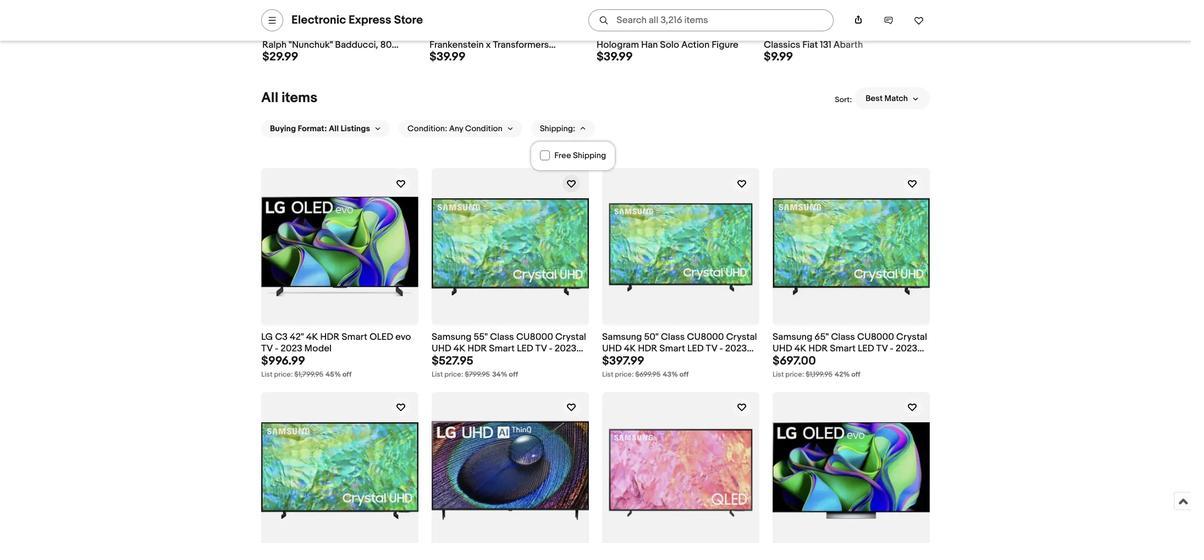 Task type: vqa. For each thing, say whether or not it's contained in the screenshot.


Task type: describe. For each thing, give the bounding box(es) containing it.
hasbro star wars the black series 6" hologram han solo action figure button
[[597, 28, 755, 51]]

condition:
[[408, 124, 447, 134]]

hot wheels car culture modern classics fiat 131 abarth button
[[764, 28, 922, 51]]

free shipping
[[554, 151, 606, 161]]

$397.99 list price: $699.95 43% off
[[602, 355, 689, 379]]

frankentron
[[429, 51, 480, 62]]

samsung 50" class cu8000 crystal uhd 4k hdr smart led tv - 2023 model button
[[602, 332, 759, 366]]

$39.99 for transformers universal monsters frankenstein x transformers frankentron figure
[[429, 50, 466, 65]]

wars
[[649, 28, 670, 39]]

$29.99
[[262, 50, 298, 65]]

star
[[630, 28, 647, 39]]

match
[[885, 93, 908, 104]]

series inside hasbro star wars the black series 6" hologram han solo action figure
[[715, 28, 742, 39]]

wheels
[[782, 28, 814, 39]]

hasbro star wars the black series 6" hologram han solo action figure : quick view image
[[597, 0, 755, 21]]

$1,199.95
[[806, 371, 833, 379]]

tv for $527.95
[[535, 344, 547, 355]]

4k for $397.99
[[624, 344, 636, 355]]

$1,799.95
[[294, 371, 323, 379]]

car
[[816, 28, 831, 39]]

condition: any condition
[[408, 124, 502, 134]]

hasbro g.i. joe classified series 6" ralph "nunchuk" badducci, 80 action figure : quick view image
[[262, 0, 421, 21]]

free shipping menu
[[531, 146, 615, 170]]

class for $527.95
[[490, 332, 514, 343]]

4k for $527.95
[[454, 344, 465, 355]]

samsung for $697.00
[[773, 332, 812, 343]]

- for $697.00
[[890, 344, 894, 355]]

uhd for $397.99
[[602, 344, 622, 355]]

list for $527.95
[[432, 371, 443, 379]]

all inside dropdown button
[[329, 124, 339, 134]]

shipping
[[573, 151, 606, 161]]

$39.99 for hasbro star wars the black series 6" hologram han solo action figure
[[597, 50, 633, 65]]

hot wheels car culture modern classics fiat 131 abarth : quick view image
[[764, 0, 922, 21]]

best
[[866, 93, 883, 104]]

modern
[[867, 28, 901, 39]]

led for $397.99
[[687, 344, 704, 355]]

4k inside lg c3 42" 4k hdr smart oled evo tv - 2023 model
[[306, 332, 318, 343]]

hot wheels car culture modern classics fiat 131 abarth
[[764, 28, 901, 50]]

45%
[[326, 371, 341, 379]]

samsung for $527.95
[[432, 332, 472, 343]]

store
[[394, 13, 423, 27]]

transformers universal monsters frankenstein x transformers frankentron figure button
[[429, 28, 588, 62]]

fiat
[[803, 39, 818, 50]]

abarth
[[834, 39, 863, 50]]

led for $527.95
[[517, 344, 533, 355]]

any
[[449, 124, 463, 134]]

50"
[[644, 332, 659, 343]]

c3
[[275, 332, 288, 343]]

badducci,
[[335, 39, 378, 50]]

shipping: button
[[531, 120, 595, 138]]

lg
[[261, 332, 273, 343]]

hasbro g.i. joe classified series 6" ralph "nunchuk" badducci, 80 action figure button
[[262, 28, 421, 62]]

sort:
[[835, 95, 852, 104]]

samsung 55" class cu8000 crystal uhd 4k hdr smart led tv - 2023 model
[[432, 332, 586, 366]]

items
[[282, 90, 317, 107]]

samsung for $397.99
[[602, 332, 642, 343]]

42"
[[290, 332, 304, 343]]

classics
[[764, 39, 800, 50]]

crystal for $697.00
[[896, 332, 927, 343]]

evo
[[395, 332, 411, 343]]

han
[[641, 39, 658, 50]]

hasbro for $29.99
[[262, 28, 293, 39]]

$699.95
[[635, 371, 661, 379]]

ralph
[[262, 39, 287, 50]]

classified
[[330, 28, 374, 39]]

- inside lg c3 42" 4k hdr smart oled evo tv - 2023 model
[[275, 344, 278, 355]]

black
[[690, 28, 713, 39]]

save this seller electronic_express image
[[914, 15, 924, 25]]

free
[[554, 151, 571, 161]]

transformers universal monsters frankenstein x transformers frankentron figure
[[429, 28, 569, 62]]

g.i.
[[295, 28, 310, 39]]

hologram
[[597, 39, 639, 50]]

hdr for $397.99
[[638, 344, 657, 355]]

43%
[[663, 371, 678, 379]]

$697.00 list price: $1,199.95 42% off
[[773, 355, 860, 379]]

2023 for $397.99
[[725, 344, 747, 355]]

monsters
[[529, 28, 569, 39]]

samsung 55" class cu8000 crystal uhd 4k hdr smart led tv - 2023 model button
[[432, 332, 589, 366]]

$527.95 list price: $799.95 34% off
[[432, 355, 518, 379]]

65"
[[815, 332, 829, 343]]

off for $397.99
[[680, 371, 689, 379]]

$527.95
[[432, 355, 474, 369]]

hdr for $527.95
[[468, 344, 487, 355]]

34%
[[492, 371, 507, 379]]

55"
[[474, 332, 488, 343]]

samsung 50" class q60c qled 4k smart tizen tv (2023 model) : quick view image
[[602, 393, 759, 544]]

price: for $996.99
[[274, 371, 293, 379]]

joe
[[312, 28, 328, 39]]

lg c3 42" 4k hdr smart oled evo tv - 2023 model button
[[261, 332, 418, 355]]

- for $527.95
[[549, 344, 553, 355]]

samsung 50" class cu8000 crystal uhd 4k hdr smart led tv - 2023 model : quick view image
[[602, 168, 759, 326]]

off for $527.95
[[509, 371, 518, 379]]

solo
[[660, 39, 679, 50]]

$9.99
[[764, 50, 793, 65]]

universal
[[488, 28, 527, 39]]

listings
[[341, 124, 370, 134]]

samsung 50" class cu8000 crystal uhd 4k hdr smart led tv - 2023 model
[[602, 332, 757, 366]]

samsung 55" class cu8000 crystal uhd 4k hdr smart led tv - 2023 model : quick view image
[[432, 199, 589, 296]]

cu8000 for $397.99
[[687, 332, 724, 343]]

cu8000 for $527.95
[[516, 332, 553, 343]]

samsung 65" class cu8000 crystal uhd 4k hdr smart led tv - 2023 model button
[[773, 332, 930, 366]]

lg c3 42" 4k hdr smart oled evo tv - 2023 model
[[261, 332, 411, 355]]

42%
[[835, 371, 850, 379]]

$996.99 list price: $1,799.95 45% off
[[261, 355, 352, 379]]

oled
[[369, 332, 393, 343]]

all items
[[261, 90, 317, 107]]

80
[[380, 39, 392, 50]]

figure for $39.99
[[712, 39, 739, 50]]

0 vertical spatial transformers
[[429, 28, 485, 39]]

$996.99
[[261, 355, 305, 369]]

samsung 65" class cu8000 crystal uhd 4k hdr smart led tv - 2023 model
[[773, 332, 927, 366]]



Task type: locate. For each thing, give the bounding box(es) containing it.
price: inside $527.95 list price: $799.95 34% off
[[444, 371, 463, 379]]

2 crystal from the left
[[726, 332, 757, 343]]

uhd for $527.95
[[432, 344, 451, 355]]

crystal for $527.95
[[555, 332, 586, 343]]

crystal inside samsung 55" class cu8000 crystal uhd 4k hdr smart led tv - 2023 model
[[555, 332, 586, 343]]

crystal inside samsung 65" class cu8000 crystal uhd 4k hdr smart led tv - 2023 model
[[896, 332, 927, 343]]

hdr down 65"
[[808, 344, 828, 355]]

1 horizontal spatial transformers
[[493, 39, 549, 50]]

the
[[672, 28, 688, 39]]

model inside samsung 50" class cu8000 crystal uhd 4k hdr smart led tv - 2023 model
[[602, 355, 629, 366]]

- inside samsung 50" class cu8000 crystal uhd 4k hdr smart led tv - 2023 model
[[719, 344, 723, 355]]

0 vertical spatial action
[[681, 39, 710, 50]]

off
[[342, 371, 352, 379], [509, 371, 518, 379], [680, 371, 689, 379], [851, 371, 860, 379]]

3 2023 from the left
[[725, 344, 747, 355]]

series
[[376, 28, 403, 39], [715, 28, 742, 39]]

action for $29.99
[[262, 51, 291, 62]]

tv inside samsung 50" class cu8000 crystal uhd 4k hdr smart led tv - 2023 model
[[706, 344, 717, 355]]

series inside hasbro g.i. joe classified series 6" ralph "nunchuk" badducci, 80 action figure
[[376, 28, 403, 39]]

price: down $996.99
[[274, 371, 293, 379]]

crystal
[[555, 332, 586, 343], [726, 332, 757, 343], [896, 332, 927, 343]]

off inside $697.00 list price: $1,199.95 42% off
[[851, 371, 860, 379]]

crystal for $397.99
[[726, 332, 757, 343]]

3 cu8000 from the left
[[857, 332, 894, 343]]

tv inside lg c3 42" 4k hdr smart oled evo tv - 2023 model
[[261, 344, 273, 355]]

action down black
[[681, 39, 710, 50]]

1 cu8000 from the left
[[516, 332, 553, 343]]

model for $397.99
[[602, 355, 629, 366]]

1 $39.99 from the left
[[429, 50, 466, 65]]

2 cu8000 from the left
[[687, 332, 724, 343]]

2 price: from the left
[[444, 371, 463, 379]]

1 horizontal spatial crystal
[[726, 332, 757, 343]]

buying format: all listings
[[270, 124, 370, 134]]

electronic express store link
[[291, 13, 423, 27]]

3 tv from the left
[[706, 344, 717, 355]]

1 tv from the left
[[261, 344, 273, 355]]

"nunchuk"
[[289, 39, 333, 50]]

2 horizontal spatial figure
[[712, 39, 739, 50]]

1 6" from the left
[[405, 28, 413, 39]]

class inside samsung 50" class cu8000 crystal uhd 4k hdr smart led tv - 2023 model
[[661, 332, 685, 343]]

4 tv from the left
[[876, 344, 888, 355]]

shipping:
[[540, 124, 575, 134]]

condition
[[465, 124, 502, 134]]

price:
[[274, 371, 293, 379], [444, 371, 463, 379], [615, 371, 634, 379], [785, 371, 804, 379]]

off for $996.99
[[342, 371, 352, 379]]

2023 inside lg c3 42" 4k hdr smart oled evo tv - 2023 model
[[281, 344, 302, 355]]

2 2023 from the left
[[555, 344, 576, 355]]

all left 'items'
[[261, 90, 278, 107]]

- inside samsung 55" class cu8000 crystal uhd 4k hdr smart led tv - 2023 model
[[549, 344, 553, 355]]

4k inside samsung 65" class cu8000 crystal uhd 4k hdr smart led tv - 2023 model
[[794, 344, 806, 355]]

4 list from the left
[[773, 371, 784, 379]]

hot
[[764, 28, 779, 39]]

model
[[304, 344, 332, 355], [432, 355, 459, 366], [602, 355, 629, 366], [773, 355, 800, 366]]

4k up the '$699.95'
[[624, 344, 636, 355]]

model for $697.00
[[773, 355, 800, 366]]

2 off from the left
[[509, 371, 518, 379]]

smart up 34%
[[489, 344, 515, 355]]

list inside $397.99 list price: $699.95 43% off
[[602, 371, 613, 379]]

led inside samsung 50" class cu8000 crystal uhd 4k hdr smart led tv - 2023 model
[[687, 344, 704, 355]]

tv inside samsung 65" class cu8000 crystal uhd 4k hdr smart led tv - 2023 model
[[876, 344, 888, 355]]

1 crystal from the left
[[555, 332, 586, 343]]

cu8000 inside samsung 50" class cu8000 crystal uhd 4k hdr smart led tv - 2023 model
[[687, 332, 724, 343]]

lg oled evo c3 55" 4k uhd smart upscaling 4k tv - 2023 model : quick view image
[[773, 423, 930, 520]]

figure down x
[[482, 51, 509, 62]]

hasbro inside hasbro star wars the black series 6" hologram han solo action figure
[[597, 28, 628, 39]]

cu8000 right 50"
[[687, 332, 724, 343]]

Search all 3,216 items field
[[589, 9, 834, 31]]

2023 for $527.95
[[555, 344, 576, 355]]

figure inside transformers universal monsters frankenstein x transformers frankentron figure
[[482, 51, 509, 62]]

1 - from the left
[[275, 344, 278, 355]]

smart up 42%
[[830, 344, 856, 355]]

6" down store
[[405, 28, 413, 39]]

led inside samsung 65" class cu8000 crystal uhd 4k hdr smart led tv - 2023 model
[[858, 344, 874, 355]]

0 horizontal spatial class
[[490, 332, 514, 343]]

1 vertical spatial transformers
[[493, 39, 549, 50]]

4k for $697.00
[[794, 344, 806, 355]]

uhd
[[432, 344, 451, 355], [602, 344, 622, 355], [773, 344, 792, 355]]

transformers
[[429, 28, 485, 39], [493, 39, 549, 50]]

hasbro up hologram
[[597, 28, 628, 39]]

2 $39.99 from the left
[[597, 50, 633, 65]]

1 horizontal spatial samsung
[[602, 332, 642, 343]]

best match button
[[855, 88, 930, 110]]

0 vertical spatial all
[[261, 90, 278, 107]]

series up 80
[[376, 28, 403, 39]]

smart for $527.95
[[489, 344, 515, 355]]

model inside lg c3 42" 4k hdr smart oled evo tv - 2023 model
[[304, 344, 332, 355]]

format:
[[298, 124, 327, 134]]

2023 inside samsung 55" class cu8000 crystal uhd 4k hdr smart led tv - 2023 model
[[555, 344, 576, 355]]

4 off from the left
[[851, 371, 860, 379]]

frankenstein
[[429, 39, 484, 50]]

hasbro g.i. joe classified series 6" ralph "nunchuk" badducci, 80 action figure
[[262, 28, 413, 62]]

$397.99
[[602, 355, 644, 369]]

1 horizontal spatial hasbro
[[597, 28, 628, 39]]

1 class from the left
[[490, 332, 514, 343]]

electronic express store
[[291, 13, 423, 27]]

off right 42%
[[851, 371, 860, 379]]

figure inside hasbro star wars the black series 6" hologram han solo action figure
[[712, 39, 739, 50]]

- for $397.99
[[719, 344, 723, 355]]

hdr down 50"
[[638, 344, 657, 355]]

2023 for $697.00
[[896, 344, 917, 355]]

1 led from the left
[[517, 344, 533, 355]]

1 vertical spatial action
[[262, 51, 291, 62]]

1 horizontal spatial uhd
[[602, 344, 622, 355]]

0 horizontal spatial action
[[262, 51, 291, 62]]

1 uhd from the left
[[432, 344, 451, 355]]

4k
[[306, 332, 318, 343], [454, 344, 465, 355], [624, 344, 636, 355], [794, 344, 806, 355]]

price: for $397.99
[[615, 371, 634, 379]]

1 vertical spatial all
[[329, 124, 339, 134]]

class for $397.99
[[661, 332, 685, 343]]

class right 50"
[[661, 332, 685, 343]]

2023 inside samsung 50" class cu8000 crystal uhd 4k hdr smart led tv - 2023 model
[[725, 344, 747, 355]]

action
[[681, 39, 710, 50], [262, 51, 291, 62]]

off right 45%
[[342, 371, 352, 379]]

off inside $397.99 list price: $699.95 43% off
[[680, 371, 689, 379]]

action inside hasbro g.i. joe classified series 6" ralph "nunchuk" badducci, 80 action figure
[[262, 51, 291, 62]]

off right 34%
[[509, 371, 518, 379]]

4 2023 from the left
[[896, 344, 917, 355]]

cu8000 right 55"
[[516, 332, 553, 343]]

tv inside samsung 55" class cu8000 crystal uhd 4k hdr smart led tv - 2023 model
[[535, 344, 547, 355]]

list down $527.95
[[432, 371, 443, 379]]

2 horizontal spatial uhd
[[773, 344, 792, 355]]

0 horizontal spatial all
[[261, 90, 278, 107]]

samsung up $697.00
[[773, 332, 812, 343]]

hdr down 55"
[[468, 344, 487, 355]]

0 horizontal spatial crystal
[[555, 332, 586, 343]]

2 tv from the left
[[535, 344, 547, 355]]

transformers down universal
[[493, 39, 549, 50]]

0 horizontal spatial samsung
[[432, 332, 472, 343]]

hasbro
[[262, 28, 293, 39], [597, 28, 628, 39]]

$39.99 left x
[[429, 50, 466, 65]]

class right 65"
[[831, 332, 855, 343]]

uhd inside samsung 50" class cu8000 crystal uhd 4k hdr smart led tv - 2023 model
[[602, 344, 622, 355]]

3 price: from the left
[[615, 371, 634, 379]]

hasbro inside hasbro g.i. joe classified series 6" ralph "nunchuk" badducci, 80 action figure
[[262, 28, 293, 39]]

smart for $697.00
[[830, 344, 856, 355]]

$799.95
[[465, 371, 490, 379]]

-
[[275, 344, 278, 355], [549, 344, 553, 355], [719, 344, 723, 355], [890, 344, 894, 355]]

2 samsung from the left
[[602, 332, 642, 343]]

transformers up frankenstein
[[429, 28, 485, 39]]

tv for $397.99
[[706, 344, 717, 355]]

- inside samsung 65" class cu8000 crystal uhd 4k hdr smart led tv - 2023 model
[[890, 344, 894, 355]]

3 - from the left
[[719, 344, 723, 355]]

smart inside lg c3 42" 4k hdr smart oled evo tv - 2023 model
[[342, 332, 367, 343]]

model inside samsung 65" class cu8000 crystal uhd 4k hdr smart led tv - 2023 model
[[773, 355, 800, 366]]

hdr inside lg c3 42" 4k hdr smart oled evo tv - 2023 model
[[320, 332, 340, 343]]

price: inside $397.99 list price: $699.95 43% off
[[615, 371, 634, 379]]

6"
[[405, 28, 413, 39], [745, 28, 753, 39]]

2 horizontal spatial crystal
[[896, 332, 927, 343]]

6" inside hasbro star wars the black series 6" hologram han solo action figure
[[745, 28, 753, 39]]

2 series from the left
[[715, 28, 742, 39]]

2 list from the left
[[432, 371, 443, 379]]

1 list from the left
[[261, 371, 272, 379]]

2 led from the left
[[687, 344, 704, 355]]

1 horizontal spatial series
[[715, 28, 742, 39]]

4 - from the left
[[890, 344, 894, 355]]

2 - from the left
[[549, 344, 553, 355]]

buying format: all listings button
[[261, 120, 390, 138]]

off right 43%
[[680, 371, 689, 379]]

model for $527.95
[[432, 355, 459, 366]]

4k inside samsung 50" class cu8000 crystal uhd 4k hdr smart led tv - 2023 model
[[624, 344, 636, 355]]

3 class from the left
[[831, 332, 855, 343]]

transformers universal monsters frankenstein x transformers frankentron figure : quick view image
[[429, 0, 588, 21]]

2 horizontal spatial led
[[858, 344, 874, 355]]

lg c3 42" 4k hdr smart oled evo tv - 2023 model : quick view image
[[261, 197, 418, 297]]

list inside $697.00 list price: $1,199.95 42% off
[[773, 371, 784, 379]]

samsung 43" class cu8000 crystal  led 4k uhd tizen smart tv : quick view image
[[261, 423, 418, 520]]

2 uhd from the left
[[602, 344, 622, 355]]

figure
[[712, 39, 739, 50], [293, 51, 320, 62], [482, 51, 509, 62]]

0 horizontal spatial transformers
[[429, 28, 485, 39]]

culture
[[833, 28, 865, 39]]

class
[[490, 332, 514, 343], [661, 332, 685, 343], [831, 332, 855, 343]]

3 off from the left
[[680, 371, 689, 379]]

price: for $527.95
[[444, 371, 463, 379]]

1 samsung from the left
[[432, 332, 472, 343]]

3 led from the left
[[858, 344, 874, 355]]

class right 55"
[[490, 332, 514, 343]]

class inside samsung 55" class cu8000 crystal uhd 4k hdr smart led tv - 2023 model
[[490, 332, 514, 343]]

class inside samsung 65" class cu8000 crystal uhd 4k hdr smart led tv - 2023 model
[[831, 332, 855, 343]]

all
[[261, 90, 278, 107], [329, 124, 339, 134]]

tv for $697.00
[[876, 344, 888, 355]]

action inside hasbro star wars the black series 6" hologram han solo action figure
[[681, 39, 710, 50]]

best match
[[866, 93, 908, 104]]

all right format:
[[329, 124, 339, 134]]

smart for $397.99
[[660, 344, 685, 355]]

led inside samsung 55" class cu8000 crystal uhd 4k hdr smart led tv - 2023 model
[[517, 344, 533, 355]]

3 samsung from the left
[[773, 332, 812, 343]]

hdr right 42"
[[320, 332, 340, 343]]

1 hasbro from the left
[[262, 28, 293, 39]]

2 horizontal spatial samsung
[[773, 332, 812, 343]]

off inside $527.95 list price: $799.95 34% off
[[509, 371, 518, 379]]

1 horizontal spatial led
[[687, 344, 704, 355]]

6" inside hasbro g.i. joe classified series 6" ralph "nunchuk" badducci, 80 action figure
[[405, 28, 413, 39]]

1 series from the left
[[376, 28, 403, 39]]

1 horizontal spatial class
[[661, 332, 685, 343]]

smart left oled
[[342, 332, 367, 343]]

list for $397.99
[[602, 371, 613, 379]]

2 class from the left
[[661, 332, 685, 343]]

samsung up $397.99
[[602, 332, 642, 343]]

off for $697.00
[[851, 371, 860, 379]]

x
[[486, 39, 491, 50]]

samsung up $527.95
[[432, 332, 472, 343]]

off inside the $996.99 list price: $1,799.95 45% off
[[342, 371, 352, 379]]

led for $697.00
[[858, 344, 874, 355]]

4k up "$799.95"
[[454, 344, 465, 355]]

smart inside samsung 50" class cu8000 crystal uhd 4k hdr smart led tv - 2023 model
[[660, 344, 685, 355]]

hasbro star wars the black series 6" hologram han solo action figure
[[597, 28, 753, 50]]

0 horizontal spatial led
[[517, 344, 533, 355]]

price: inside the $996.99 list price: $1,799.95 45% off
[[274, 371, 293, 379]]

2023
[[281, 344, 302, 355], [555, 344, 576, 355], [725, 344, 747, 355], [896, 344, 917, 355]]

2 6" from the left
[[745, 28, 753, 39]]

uhd inside samsung 65" class cu8000 crystal uhd 4k hdr smart led tv - 2023 model
[[773, 344, 792, 355]]

samsung inside samsung 55" class cu8000 crystal uhd 4k hdr smart led tv - 2023 model
[[432, 332, 472, 343]]

express
[[349, 13, 391, 27]]

6" left "hot"
[[745, 28, 753, 39]]

list inside the $996.99 list price: $1,799.95 45% off
[[261, 371, 272, 379]]

hasbro for $39.99
[[597, 28, 628, 39]]

price: for $697.00
[[785, 371, 804, 379]]

$39.99
[[429, 50, 466, 65], [597, 50, 633, 65]]

0 horizontal spatial cu8000
[[516, 332, 553, 343]]

figure down ""nunchuk""
[[293, 51, 320, 62]]

action for $39.99
[[681, 39, 710, 50]]

buying
[[270, 124, 296, 134]]

1 price: from the left
[[274, 371, 293, 379]]

figure down black
[[712, 39, 739, 50]]

list down $697.00
[[773, 371, 784, 379]]

cu8000 inside samsung 55" class cu8000 crystal uhd 4k hdr smart led tv - 2023 model
[[516, 332, 553, 343]]

figure for $29.99
[[293, 51, 320, 62]]

price: down $397.99
[[615, 371, 634, 379]]

0 horizontal spatial hasbro
[[262, 28, 293, 39]]

led
[[517, 344, 533, 355], [687, 344, 704, 355], [858, 344, 874, 355]]

4k inside samsung 55" class cu8000 crystal uhd 4k hdr smart led tv - 2023 model
[[454, 344, 465, 355]]

hdr inside samsung 65" class cu8000 crystal uhd 4k hdr smart led tv - 2023 model
[[808, 344, 828, 355]]

3 list from the left
[[602, 371, 613, 379]]

samsung inside samsung 50" class cu8000 crystal uhd 4k hdr smart led tv - 2023 model
[[602, 332, 642, 343]]

cu8000 for $697.00
[[857, 332, 894, 343]]

1 horizontal spatial action
[[681, 39, 710, 50]]

list for $996.99
[[261, 371, 272, 379]]

list for $697.00
[[773, 371, 784, 379]]

0 horizontal spatial $39.99
[[429, 50, 466, 65]]

3 crystal from the left
[[896, 332, 927, 343]]

list inside $527.95 list price: $799.95 34% off
[[432, 371, 443, 379]]

model inside samsung 55" class cu8000 crystal uhd 4k hdr smart led tv - 2023 model
[[432, 355, 459, 366]]

1 horizontal spatial cu8000
[[687, 332, 724, 343]]

samsung inside samsung 65" class cu8000 crystal uhd 4k hdr smart led tv - 2023 model
[[773, 332, 812, 343]]

$39.99 down star
[[597, 50, 633, 65]]

smart up 43%
[[660, 344, 685, 355]]

electronic
[[291, 13, 346, 27]]

1 horizontal spatial all
[[329, 124, 339, 134]]

list
[[261, 371, 272, 379], [432, 371, 443, 379], [602, 371, 613, 379], [773, 371, 784, 379]]

hdr inside samsung 50" class cu8000 crystal uhd 4k hdr smart led tv - 2023 model
[[638, 344, 657, 355]]

uhd inside samsung 55" class cu8000 crystal uhd 4k hdr smart led tv - 2023 model
[[432, 344, 451, 355]]

uhd for $697.00
[[773, 344, 792, 355]]

action down ralph
[[262, 51, 291, 62]]

1 horizontal spatial $39.99
[[597, 50, 633, 65]]

free shipping checkbox item
[[531, 146, 615, 166]]

hasbro up ralph
[[262, 28, 293, 39]]

1 off from the left
[[342, 371, 352, 379]]

smart inside samsung 55" class cu8000 crystal uhd 4k hdr smart led tv - 2023 model
[[489, 344, 515, 355]]

4k up $1,199.95
[[794, 344, 806, 355]]

crystal inside samsung 50" class cu8000 crystal uhd 4k hdr smart led tv - 2023 model
[[726, 332, 757, 343]]

2 horizontal spatial cu8000
[[857, 332, 894, 343]]

1 horizontal spatial figure
[[482, 51, 509, 62]]

class for $697.00
[[831, 332, 855, 343]]

price: inside $697.00 list price: $1,199.95 42% off
[[785, 371, 804, 379]]

cu8000 inside samsung 65" class cu8000 crystal uhd 4k hdr smart led tv - 2023 model
[[857, 332, 894, 343]]

2 horizontal spatial class
[[831, 332, 855, 343]]

0 horizontal spatial figure
[[293, 51, 320, 62]]

0 horizontal spatial series
[[376, 28, 403, 39]]

0 horizontal spatial 6"
[[405, 28, 413, 39]]

1 2023 from the left
[[281, 344, 302, 355]]

lg 50 inch class ur9000 series led 4k uhd smart webos tv-2023 : quick view image
[[432, 393, 589, 544]]

series right black
[[715, 28, 742, 39]]

2023 inside samsung 65" class cu8000 crystal uhd 4k hdr smart led tv - 2023 model
[[896, 344, 917, 355]]

hdr for $697.00
[[808, 344, 828, 355]]

hdr inside samsung 55" class cu8000 crystal uhd 4k hdr smart led tv - 2023 model
[[468, 344, 487, 355]]

list down $397.99
[[602, 371, 613, 379]]

smart inside samsung 65" class cu8000 crystal uhd 4k hdr smart led tv - 2023 model
[[830, 344, 856, 355]]

1 horizontal spatial 6"
[[745, 28, 753, 39]]

tv
[[261, 344, 273, 355], [535, 344, 547, 355], [706, 344, 717, 355], [876, 344, 888, 355]]

condition: any condition button
[[399, 120, 522, 138]]

samsung 65" class cu8000 crystal uhd 4k hdr smart led tv - 2023 model : quick view image
[[773, 168, 930, 326]]

0 horizontal spatial uhd
[[432, 344, 451, 355]]

price: down $527.95
[[444, 371, 463, 379]]

$697.00
[[773, 355, 816, 369]]

figure inside hasbro g.i. joe classified series 6" ralph "nunchuk" badducci, 80 action figure
[[293, 51, 320, 62]]

4 price: from the left
[[785, 371, 804, 379]]

cu8000 right 65"
[[857, 332, 894, 343]]

3 uhd from the left
[[773, 344, 792, 355]]

2 hasbro from the left
[[597, 28, 628, 39]]

4k right 42"
[[306, 332, 318, 343]]

list down $996.99
[[261, 371, 272, 379]]

price: down $697.00
[[785, 371, 804, 379]]

131
[[820, 39, 832, 50]]



